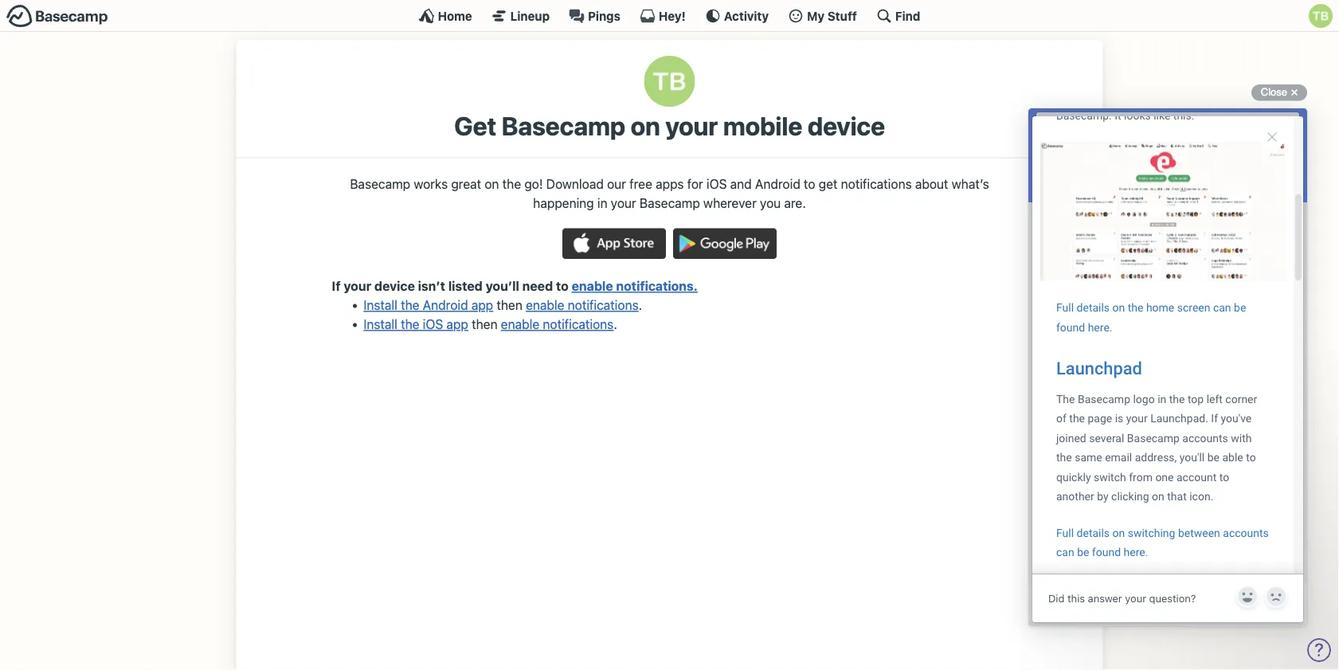 Task type: locate. For each thing, give the bounding box(es) containing it.
0 vertical spatial install
[[364, 298, 398, 313]]

your
[[666, 111, 718, 141], [611, 195, 637, 210], [344, 279, 372, 294]]

download on the app store image
[[563, 228, 666, 259]]

cross small image
[[1286, 83, 1305, 102]]

to right need
[[556, 279, 569, 294]]

enable notifications link
[[526, 298, 639, 313], [501, 317, 614, 332]]

0 vertical spatial enable
[[572, 279, 613, 294]]

pings button
[[569, 8, 621, 24]]

if your device isn't listed you'll need to enable notifications. install the android app then enable notifications . install the ios app then enable notifications .
[[332, 279, 698, 332]]

ios inside basecamp works great on the go! download our free apps for ios and android to get notifications about what's happening in your basecamp wherever you are.
[[707, 176, 727, 191]]

home
[[438, 9, 472, 23]]

0 horizontal spatial .
[[614, 317, 618, 332]]

free
[[630, 176, 653, 191]]

activity link
[[705, 8, 769, 24]]

1 vertical spatial install
[[364, 317, 398, 332]]

on right great
[[485, 176, 499, 191]]

isn't
[[418, 279, 446, 294]]

1 horizontal spatial ios
[[707, 176, 727, 191]]

0 vertical spatial .
[[639, 298, 643, 313]]

your down our
[[611, 195, 637, 210]]

download
[[547, 176, 604, 191]]

0 horizontal spatial device
[[375, 279, 415, 294]]

install down install the android app link
[[364, 317, 398, 332]]

1 vertical spatial enable notifications link
[[501, 317, 614, 332]]

device
[[808, 111, 886, 141], [375, 279, 415, 294]]

1 install from the top
[[364, 298, 398, 313]]

what's
[[952, 176, 990, 191]]

get
[[819, 176, 838, 191]]

app down listed
[[472, 298, 494, 313]]

your down tim burton image
[[666, 111, 718, 141]]

0 horizontal spatial app
[[447, 317, 469, 332]]

android
[[756, 176, 801, 191], [423, 298, 468, 313]]

1 horizontal spatial app
[[472, 298, 494, 313]]

basecamp left works
[[350, 176, 411, 191]]

1 horizontal spatial to
[[804, 176, 816, 191]]

notifications
[[841, 176, 912, 191], [568, 298, 639, 313], [543, 317, 614, 332]]

your inside if your device isn't listed you'll need to enable notifications. install the android app then enable notifications . install the ios app then enable notifications .
[[344, 279, 372, 294]]

on down tim burton image
[[631, 111, 661, 141]]

works
[[414, 176, 448, 191]]

install up install the ios app "link" on the top left
[[364, 298, 398, 313]]

ios right for
[[707, 176, 727, 191]]

ios
[[707, 176, 727, 191], [423, 317, 443, 332]]

then
[[497, 298, 523, 313], [472, 317, 498, 332]]

1 vertical spatial .
[[614, 317, 618, 332]]

0 vertical spatial on
[[631, 111, 661, 141]]

on inside basecamp works great on the go! download our free apps for ios and android to get notifications about what's happening in your basecamp wherever you are.
[[485, 176, 499, 191]]

1 vertical spatial notifications
[[568, 298, 639, 313]]

0 horizontal spatial on
[[485, 176, 499, 191]]

1 vertical spatial your
[[611, 195, 637, 210]]

app
[[472, 298, 494, 313], [447, 317, 469, 332]]

app down install the android app link
[[447, 317, 469, 332]]

2 vertical spatial basecamp
[[640, 195, 700, 210]]

1 vertical spatial basecamp
[[350, 176, 411, 191]]

0 vertical spatial to
[[804, 176, 816, 191]]

listed
[[449, 279, 483, 294]]

get basecamp on your mobile device
[[454, 111, 886, 141]]

0 horizontal spatial to
[[556, 279, 569, 294]]

1 vertical spatial then
[[472, 317, 498, 332]]

1 vertical spatial on
[[485, 176, 499, 191]]

great
[[451, 176, 482, 191]]

0 vertical spatial the
[[503, 176, 521, 191]]

0 horizontal spatial your
[[344, 279, 372, 294]]

enable notifications link for install the ios app
[[501, 317, 614, 332]]

0 vertical spatial android
[[756, 176, 801, 191]]

notifications inside basecamp works great on the go! download our free apps for ios and android to get notifications about what's happening in your basecamp wherever you are.
[[841, 176, 912, 191]]

our
[[607, 176, 627, 191]]

on
[[631, 111, 661, 141], [485, 176, 499, 191]]

android down isn't
[[423, 298, 468, 313]]

device up get
[[808, 111, 886, 141]]

tim burton image
[[644, 56, 695, 107]]

0 horizontal spatial ios
[[423, 317, 443, 332]]

tim burton image
[[1310, 4, 1334, 28]]

to left get
[[804, 176, 816, 191]]

the down install the android app link
[[401, 317, 420, 332]]

.
[[639, 298, 643, 313], [614, 317, 618, 332]]

the up install the ios app "link" on the top left
[[401, 298, 420, 313]]

0 vertical spatial basecamp
[[502, 111, 626, 141]]

1 horizontal spatial android
[[756, 176, 801, 191]]

your right if
[[344, 279, 372, 294]]

in
[[598, 195, 608, 210]]

1 vertical spatial ios
[[423, 317, 443, 332]]

device left isn't
[[375, 279, 415, 294]]

main element
[[0, 0, 1340, 32]]

1 horizontal spatial your
[[611, 195, 637, 210]]

0 vertical spatial app
[[472, 298, 494, 313]]

1 vertical spatial to
[[556, 279, 569, 294]]

notifications down enable notifications. link
[[568, 298, 639, 313]]

and
[[731, 176, 752, 191]]

1 vertical spatial device
[[375, 279, 415, 294]]

find
[[896, 9, 921, 23]]

ios down install the android app link
[[423, 317, 443, 332]]

0 vertical spatial notifications
[[841, 176, 912, 191]]

0 vertical spatial then
[[497, 298, 523, 313]]

install
[[364, 298, 398, 313], [364, 317, 398, 332]]

enable notifications. link
[[572, 279, 698, 294]]

1 vertical spatial the
[[401, 298, 420, 313]]

0 vertical spatial ios
[[707, 176, 727, 191]]

mobile
[[724, 111, 803, 141]]

android up you
[[756, 176, 801, 191]]

2 vertical spatial the
[[401, 317, 420, 332]]

device inside if your device isn't listed you'll need to enable notifications. install the android app then enable notifications . install the ios app then enable notifications .
[[375, 279, 415, 294]]

2 vertical spatial notifications
[[543, 317, 614, 332]]

enable
[[572, 279, 613, 294], [526, 298, 565, 313], [501, 317, 540, 332]]

0 horizontal spatial android
[[423, 298, 468, 313]]

the left go!
[[503, 176, 521, 191]]

notifications right get
[[841, 176, 912, 191]]

to
[[804, 176, 816, 191], [556, 279, 569, 294]]

notifications for .
[[568, 298, 639, 313]]

ios inside if your device isn't listed you'll need to enable notifications. install the android app then enable notifications . install the ios app then enable notifications .
[[423, 317, 443, 332]]

my stuff
[[808, 9, 858, 23]]

0 vertical spatial device
[[808, 111, 886, 141]]

the inside basecamp works great on the go! download our free apps for ios and android to get notifications about what's happening in your basecamp wherever you are.
[[503, 176, 521, 191]]

2 horizontal spatial your
[[666, 111, 718, 141]]

0 vertical spatial enable notifications link
[[526, 298, 639, 313]]

basecamp
[[502, 111, 626, 141], [350, 176, 411, 191], [640, 195, 700, 210]]

lineup link
[[492, 8, 550, 24]]

basecamp down apps
[[640, 195, 700, 210]]

about
[[916, 176, 949, 191]]

1 vertical spatial android
[[423, 298, 468, 313]]

1 horizontal spatial basecamp
[[502, 111, 626, 141]]

2 horizontal spatial basecamp
[[640, 195, 700, 210]]

need
[[523, 279, 553, 294]]

the
[[503, 176, 521, 191], [401, 298, 420, 313], [401, 317, 420, 332]]

basecamp up download on the top of page
[[502, 111, 626, 141]]

2 vertical spatial your
[[344, 279, 372, 294]]

notifications for about
[[841, 176, 912, 191]]

notifications down need
[[543, 317, 614, 332]]

1 vertical spatial app
[[447, 317, 469, 332]]



Task type: vqa. For each thing, say whether or not it's contained in the screenshot.
right your
yes



Task type: describe. For each thing, give the bounding box(es) containing it.
cross small image
[[1286, 83, 1305, 102]]

apps
[[656, 176, 684, 191]]

android inside basecamp works great on the go! download our free apps for ios and android to get notifications about what's happening in your basecamp wherever you are.
[[756, 176, 801, 191]]

1 vertical spatial enable
[[526, 298, 565, 313]]

android inside if your device isn't listed you'll need to enable notifications. install the android app then enable notifications . install the ios app then enable notifications .
[[423, 298, 468, 313]]

my
[[808, 9, 825, 23]]

2 install from the top
[[364, 317, 398, 332]]

switch accounts image
[[6, 4, 108, 29]]

1 horizontal spatial device
[[808, 111, 886, 141]]

you'll
[[486, 279, 520, 294]]

home link
[[419, 8, 472, 24]]

install the ios app link
[[364, 317, 469, 332]]

are.
[[785, 195, 806, 210]]

pings
[[588, 9, 621, 23]]

enable notifications link for install the android app
[[526, 298, 639, 313]]

2 vertical spatial enable
[[501, 317, 540, 332]]

go!
[[525, 176, 543, 191]]

happening
[[533, 195, 594, 210]]

1 horizontal spatial on
[[631, 111, 661, 141]]

notifications.
[[616, 279, 698, 294]]

hey! button
[[640, 8, 686, 24]]

to inside basecamp works great on the go! download our free apps for ios and android to get notifications about what's happening in your basecamp wherever you are.
[[804, 176, 816, 191]]

install the android app link
[[364, 298, 494, 313]]

my stuff button
[[788, 8, 858, 24]]

get
[[454, 111, 497, 141]]

lineup
[[511, 9, 550, 23]]

find button
[[877, 8, 921, 24]]

download on the play store image
[[674, 228, 777, 259]]

for
[[688, 176, 704, 191]]

hey!
[[659, 9, 686, 23]]

if
[[332, 279, 341, 294]]

stuff
[[828, 9, 858, 23]]

0 vertical spatial your
[[666, 111, 718, 141]]

your inside basecamp works great on the go! download our free apps for ios and android to get notifications about what's happening in your basecamp wherever you are.
[[611, 195, 637, 210]]

close button
[[1252, 83, 1308, 102]]

1 horizontal spatial .
[[639, 298, 643, 313]]

close
[[1262, 86, 1288, 98]]

activity
[[724, 9, 769, 23]]

wherever
[[704, 195, 757, 210]]

you
[[760, 195, 781, 210]]

basecamp works great on the go! download our free apps for ios and android to get notifications about what's happening in your basecamp wherever you are.
[[350, 176, 990, 210]]

0 horizontal spatial basecamp
[[350, 176, 411, 191]]

to inside if your device isn't listed you'll need to enable notifications. install the android app then enable notifications . install the ios app then enable notifications .
[[556, 279, 569, 294]]



